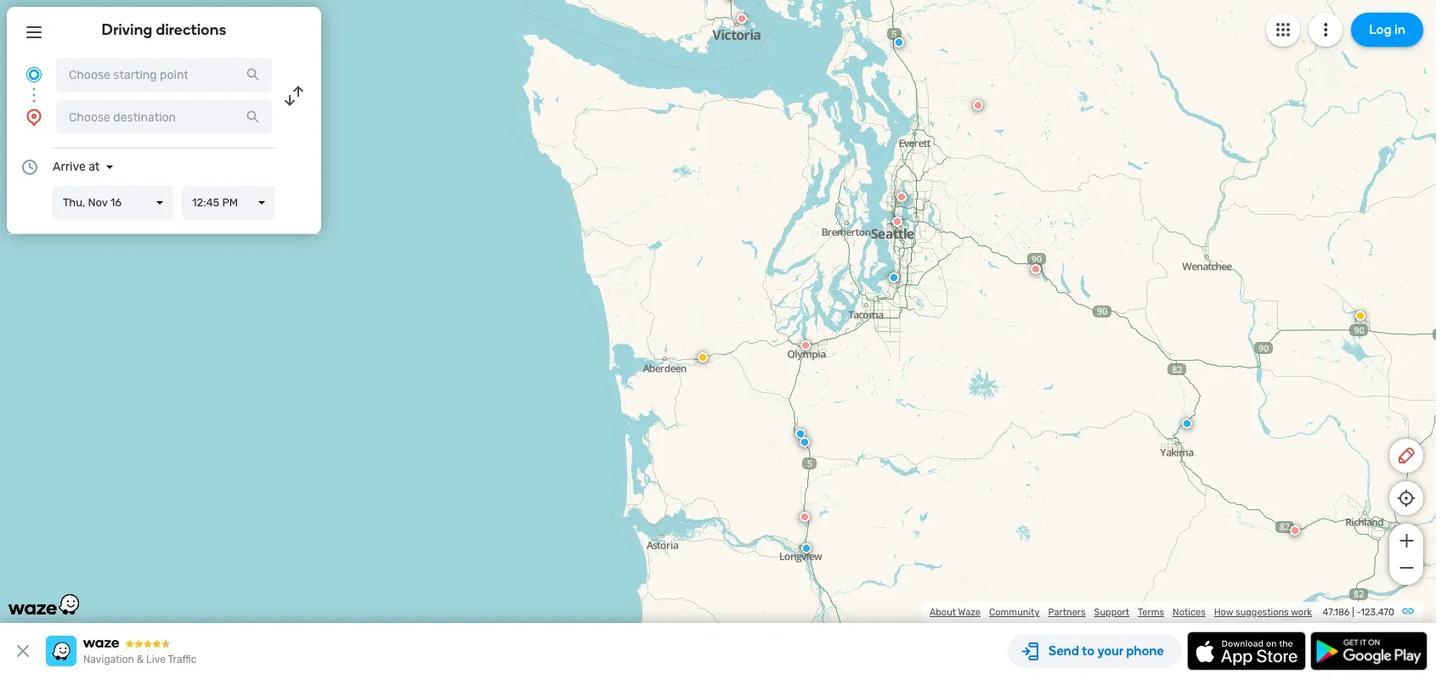 Task type: locate. For each thing, give the bounding box(es) containing it.
police image
[[889, 273, 899, 283], [796, 429, 806, 439], [800, 438, 810, 448]]

link image
[[1402, 605, 1415, 619]]

-
[[1357, 608, 1361, 619]]

road closed image
[[897, 192, 907, 202], [801, 341, 811, 351], [1290, 526, 1300, 536]]

x image
[[13, 642, 33, 662]]

notices
[[1173, 608, 1206, 619]]

1 horizontal spatial road closed image
[[897, 192, 907, 202]]

2 vertical spatial police image
[[801, 544, 812, 554]]

1 vertical spatial road closed image
[[801, 341, 811, 351]]

123.470
[[1361, 608, 1395, 619]]

nov
[[88, 196, 108, 209]]

navigation
[[83, 654, 134, 666]]

zoom in image
[[1396, 531, 1417, 552]]

1 horizontal spatial police image
[[894, 37, 904, 48]]

47.186 | -123.470
[[1323, 608, 1395, 619]]

about waze link
[[930, 608, 981, 619]]

12:45
[[192, 196, 220, 209]]

2 horizontal spatial police image
[[1182, 419, 1192, 429]]

notices link
[[1173, 608, 1206, 619]]

about waze community partners support terms notices how suggestions work
[[930, 608, 1312, 619]]

police image
[[894, 37, 904, 48], [1182, 419, 1192, 429], [801, 544, 812, 554]]

road closed image
[[737, 14, 747, 24], [973, 100, 983, 110], [892, 217, 903, 227], [1031, 264, 1041, 275], [800, 513, 810, 523]]

|
[[1352, 608, 1355, 619]]

&
[[137, 654, 144, 666]]

0 horizontal spatial road closed image
[[801, 341, 811, 351]]

pm
[[222, 196, 238, 209]]

Choose starting point text field
[[56, 58, 272, 92]]

traffic
[[168, 654, 197, 666]]

pencil image
[[1396, 446, 1417, 467]]

how
[[1214, 608, 1234, 619]]

driving directions
[[102, 20, 226, 39]]

partners
[[1048, 608, 1086, 619]]

Choose destination text field
[[56, 100, 272, 134]]

current location image
[[24, 65, 44, 85]]

0 vertical spatial police image
[[894, 37, 904, 48]]

2 horizontal spatial road closed image
[[1290, 526, 1300, 536]]

about
[[930, 608, 956, 619]]

1 vertical spatial police image
[[1182, 419, 1192, 429]]

live
[[146, 654, 166, 666]]

2 vertical spatial road closed image
[[1290, 526, 1300, 536]]

directions
[[156, 20, 226, 39]]



Task type: vqa. For each thing, say whether or not it's contained in the screenshot.
&
yes



Task type: describe. For each thing, give the bounding box(es) containing it.
location image
[[24, 107, 44, 127]]

16
[[110, 196, 122, 209]]

arrive at
[[53, 160, 100, 174]]

hazard image
[[698, 353, 708, 363]]

driving
[[102, 20, 153, 39]]

12:45 pm
[[192, 196, 238, 209]]

how suggestions work link
[[1214, 608, 1312, 619]]

at
[[89, 160, 100, 174]]

partners link
[[1048, 608, 1086, 619]]

terms link
[[1138, 608, 1164, 619]]

work
[[1291, 608, 1312, 619]]

support link
[[1094, 608, 1130, 619]]

thu,
[[63, 196, 85, 209]]

thu, nov 16 list box
[[53, 186, 173, 220]]

community
[[989, 608, 1040, 619]]

arrive
[[53, 160, 86, 174]]

waze
[[958, 608, 981, 619]]

0 vertical spatial road closed image
[[897, 192, 907, 202]]

hazard image
[[1356, 311, 1366, 321]]

support
[[1094, 608, 1130, 619]]

navigation & live traffic
[[83, 654, 197, 666]]

terms
[[1138, 608, 1164, 619]]

47.186
[[1323, 608, 1350, 619]]

zoom out image
[[1396, 558, 1417, 579]]

0 horizontal spatial police image
[[801, 544, 812, 554]]

community link
[[989, 608, 1040, 619]]

thu, nov 16
[[63, 196, 122, 209]]

clock image
[[20, 157, 40, 178]]

12:45 pm list box
[[182, 186, 275, 220]]

suggestions
[[1236, 608, 1289, 619]]



